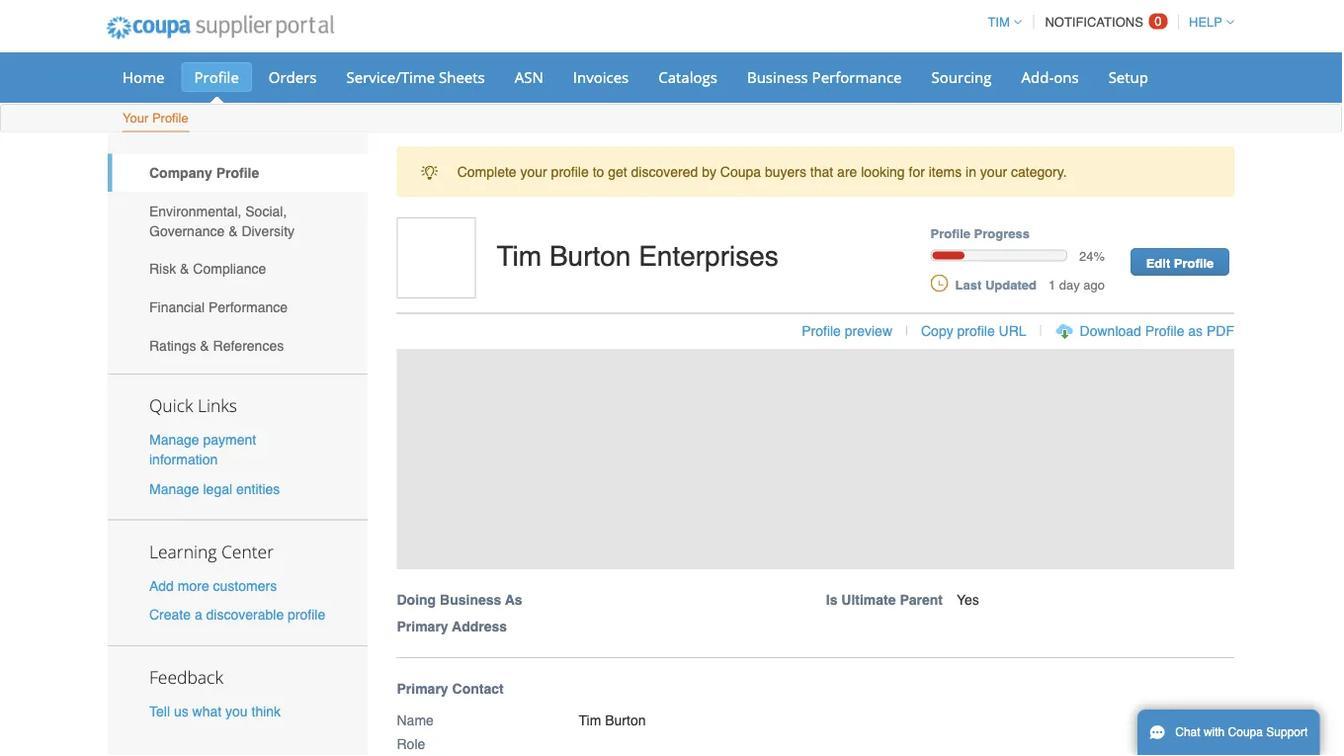 Task type: vqa. For each thing, say whether or not it's contained in the screenshot.
Business to the bottom
yes



Task type: describe. For each thing, give the bounding box(es) containing it.
profile left preview
[[802, 323, 841, 339]]

profile up social,
[[216, 165, 259, 181]]

profile down coupa supplier portal image
[[194, 67, 239, 87]]

last updated
[[956, 277, 1037, 292]]

learning
[[149, 540, 217, 563]]

discovered
[[631, 164, 698, 180]]

sourcing link
[[919, 62, 1005, 92]]

edit profile
[[1147, 255, 1215, 270]]

role
[[397, 737, 425, 753]]

more
[[178, 578, 209, 594]]

ons
[[1054, 67, 1079, 87]]

quick links
[[149, 394, 237, 417]]

catalogs link
[[646, 62, 731, 92]]

coupa inside 'alert'
[[721, 164, 761, 180]]

your profile link
[[122, 106, 190, 132]]

as
[[505, 592, 523, 608]]

add more customers link
[[149, 578, 277, 594]]

primary for primary address
[[397, 619, 449, 635]]

tell
[[149, 704, 170, 720]]

tim burton enterprises image
[[397, 217, 476, 299]]

home
[[123, 67, 165, 87]]

tell us what you think
[[149, 704, 281, 720]]

primary address
[[397, 619, 507, 635]]

help link
[[1181, 15, 1235, 30]]

business inside tim burton enterprises banner
[[440, 592, 502, 608]]

complete
[[457, 164, 517, 180]]

preview
[[845, 323, 893, 339]]

setup
[[1109, 67, 1149, 87]]

contact
[[452, 681, 504, 697]]

add
[[149, 578, 174, 594]]

entities
[[236, 481, 280, 497]]

1 horizontal spatial business
[[747, 67, 809, 87]]

feedback
[[149, 666, 223, 689]]

environmental, social, governance & diversity link
[[108, 192, 367, 250]]

name
[[397, 713, 434, 728]]

sourcing
[[932, 67, 992, 87]]

tell us what you think button
[[149, 702, 281, 722]]

manage legal entities link
[[149, 481, 280, 497]]

is ultimate parent
[[826, 592, 943, 608]]

create a discoverable profile
[[149, 607, 326, 623]]

risk
[[149, 261, 176, 277]]

profile inside button
[[1146, 323, 1185, 339]]

think
[[252, 704, 281, 720]]

tim link
[[979, 15, 1022, 30]]

chat with coupa support button
[[1138, 710, 1320, 755]]

orders
[[269, 67, 317, 87]]

performance for business performance
[[812, 67, 902, 87]]

business performance link
[[735, 62, 915, 92]]

sheets
[[439, 67, 485, 87]]

discoverable
[[206, 607, 284, 623]]

compliance
[[193, 261, 266, 277]]

tim burton enterprises
[[497, 240, 779, 272]]

social,
[[245, 203, 287, 219]]

invoices
[[573, 67, 629, 87]]

copy profile url button
[[922, 321, 1027, 341]]

manage legal entities
[[149, 481, 280, 497]]

buyers
[[765, 164, 807, 180]]

learning center
[[149, 540, 274, 563]]

that
[[811, 164, 834, 180]]

last
[[956, 277, 982, 292]]

references
[[213, 338, 284, 353]]

& for compliance
[[180, 261, 189, 277]]

home link
[[110, 62, 177, 92]]

day
[[1060, 277, 1080, 292]]

what
[[192, 704, 222, 720]]

center
[[221, 540, 274, 563]]

burton for tim burton
[[605, 713, 646, 728]]

edit profile link
[[1131, 248, 1230, 276]]

orders link
[[256, 62, 330, 92]]

complete your profile to get discovered by coupa buyers that are looking for items in your category. alert
[[397, 147, 1235, 197]]

profile left progress
[[931, 226, 971, 241]]

background image
[[397, 349, 1235, 570]]

business performance
[[747, 67, 902, 87]]

risk & compliance
[[149, 261, 266, 277]]

get
[[608, 164, 628, 180]]

copy profile url
[[922, 323, 1027, 339]]

tim burton
[[579, 713, 646, 728]]

profile inside complete your profile to get discovered by coupa buyers that are looking for items in your category. 'alert'
[[551, 164, 589, 180]]

edit
[[1147, 255, 1171, 270]]

service/time sheets link
[[334, 62, 498, 92]]

company profile link
[[108, 154, 367, 192]]



Task type: locate. For each thing, give the bounding box(es) containing it.
your profile
[[123, 111, 189, 126]]

1
[[1049, 277, 1056, 292]]

in
[[966, 164, 977, 180]]

1 horizontal spatial coupa
[[1229, 726, 1264, 740]]

add more customers
[[149, 578, 277, 594]]

0 horizontal spatial your
[[521, 164, 548, 180]]

2 horizontal spatial tim
[[988, 15, 1010, 30]]

1 vertical spatial tim
[[497, 240, 542, 272]]

with
[[1204, 726, 1225, 740]]

1 primary from the top
[[397, 619, 449, 635]]

1 vertical spatial primary
[[397, 681, 449, 697]]

& right ratings
[[200, 338, 209, 353]]

2 vertical spatial profile
[[288, 607, 326, 623]]

performance for financial performance
[[209, 299, 288, 315]]

ago
[[1084, 277, 1105, 292]]

are
[[838, 164, 858, 180]]

1 vertical spatial burton
[[605, 713, 646, 728]]

1 vertical spatial business
[[440, 592, 502, 608]]

2 vertical spatial &
[[200, 338, 209, 353]]

0 vertical spatial business
[[747, 67, 809, 87]]

us
[[174, 704, 189, 720]]

1 vertical spatial &
[[180, 261, 189, 277]]

profile right the your
[[152, 111, 189, 126]]

notifications
[[1046, 15, 1144, 30]]

profile left as
[[1146, 323, 1185, 339]]

your right in
[[981, 164, 1008, 180]]

asn link
[[502, 62, 556, 92]]

1 horizontal spatial your
[[981, 164, 1008, 180]]

1 your from the left
[[521, 164, 548, 180]]

manage for manage payment information
[[149, 432, 199, 448]]

burton inside banner
[[550, 240, 631, 272]]

profile progress
[[931, 226, 1030, 241]]

0 vertical spatial primary
[[397, 619, 449, 635]]

financial
[[149, 299, 205, 315]]

chat with coupa support
[[1176, 726, 1308, 740]]

manage for manage legal entities
[[149, 481, 199, 497]]

1 vertical spatial coupa
[[1229, 726, 1264, 740]]

& right risk
[[180, 261, 189, 277]]

legal
[[203, 481, 232, 497]]

0 horizontal spatial profile
[[288, 607, 326, 623]]

1 vertical spatial performance
[[209, 299, 288, 315]]

manage inside manage payment information
[[149, 432, 199, 448]]

create a discoverable profile link
[[149, 607, 326, 623]]

updated
[[986, 277, 1037, 292]]

0 horizontal spatial tim
[[497, 240, 542, 272]]

profile inside copy profile url button
[[958, 323, 995, 339]]

coupa inside button
[[1229, 726, 1264, 740]]

copy
[[922, 323, 954, 339]]

download profile as pdf
[[1080, 323, 1235, 339]]

business right catalogs
[[747, 67, 809, 87]]

& for references
[[200, 338, 209, 353]]

primary contact
[[397, 681, 504, 697]]

payment
[[203, 432, 256, 448]]

1 day ago
[[1049, 277, 1105, 292]]

add-ons
[[1022, 67, 1079, 87]]

setup link
[[1096, 62, 1162, 92]]

quick
[[149, 394, 193, 417]]

a
[[195, 607, 202, 623]]

profile preview
[[802, 323, 893, 339]]

primary inside tim burton enterprises banner
[[397, 619, 449, 635]]

& inside environmental, social, governance & diversity
[[229, 223, 238, 239]]

0 vertical spatial performance
[[812, 67, 902, 87]]

address
[[452, 619, 507, 635]]

1 horizontal spatial profile
[[551, 164, 589, 180]]

your
[[521, 164, 548, 180], [981, 164, 1008, 180]]

tim
[[988, 15, 1010, 30], [497, 240, 542, 272], [579, 713, 601, 728]]

tim for tim
[[988, 15, 1010, 30]]

2 manage from the top
[[149, 481, 199, 497]]

navigation containing notifications 0
[[979, 3, 1235, 42]]

primary
[[397, 619, 449, 635], [397, 681, 449, 697]]

business up address
[[440, 592, 502, 608]]

burton for tim burton enterprises
[[550, 240, 631, 272]]

& left diversity on the left of the page
[[229, 223, 238, 239]]

performance up references
[[209, 299, 288, 315]]

coupa right with
[[1229, 726, 1264, 740]]

coupa
[[721, 164, 761, 180], [1229, 726, 1264, 740]]

0 vertical spatial &
[[229, 223, 238, 239]]

your right complete
[[521, 164, 548, 180]]

diversity
[[242, 223, 295, 239]]

yes
[[957, 592, 980, 608]]

1 horizontal spatial tim
[[579, 713, 601, 728]]

1 vertical spatial profile
[[958, 323, 995, 339]]

primary for primary contact
[[397, 681, 449, 697]]

tim for tim burton
[[579, 713, 601, 728]]

add-
[[1022, 67, 1054, 87]]

1 manage from the top
[[149, 432, 199, 448]]

1 vertical spatial manage
[[149, 481, 199, 497]]

manage
[[149, 432, 199, 448], [149, 481, 199, 497]]

support
[[1267, 726, 1308, 740]]

manage payment information
[[149, 432, 256, 468]]

2 vertical spatial tim
[[579, 713, 601, 728]]

0 vertical spatial profile
[[551, 164, 589, 180]]

profile left url in the right of the page
[[958, 323, 995, 339]]

0 horizontal spatial business
[[440, 592, 502, 608]]

doing
[[397, 592, 436, 608]]

customers
[[213, 578, 277, 594]]

tim for tim burton enterprises
[[497, 240, 542, 272]]

coupa right by
[[721, 164, 761, 180]]

2 horizontal spatial profile
[[958, 323, 995, 339]]

1 horizontal spatial performance
[[812, 67, 902, 87]]

2 your from the left
[[981, 164, 1008, 180]]

you
[[225, 704, 248, 720]]

catalogs
[[659, 67, 718, 87]]

tim burton enterprises banner
[[390, 217, 1256, 659]]

manage payment information link
[[149, 432, 256, 468]]

0 vertical spatial tim
[[988, 15, 1010, 30]]

profile link
[[181, 62, 252, 92]]

1 horizontal spatial &
[[200, 338, 209, 353]]

add-ons link
[[1009, 62, 1092, 92]]

0 vertical spatial coupa
[[721, 164, 761, 180]]

profile
[[551, 164, 589, 180], [958, 323, 995, 339], [288, 607, 326, 623]]

2 horizontal spatial &
[[229, 223, 238, 239]]

doing business as
[[397, 592, 523, 608]]

service/time sheets
[[347, 67, 485, 87]]

risk & compliance link
[[108, 250, 367, 288]]

manage down 'information'
[[149, 481, 199, 497]]

download profile as pdf button
[[1080, 321, 1235, 341]]

primary down doing at the left
[[397, 619, 449, 635]]

24%
[[1080, 249, 1105, 264]]

profile left to on the left
[[551, 164, 589, 180]]

0
[[1155, 14, 1162, 29]]

ratings
[[149, 338, 196, 353]]

company
[[149, 165, 212, 181]]

performance up are
[[812, 67, 902, 87]]

company profile
[[149, 165, 259, 181]]

as
[[1189, 323, 1203, 339]]

to
[[593, 164, 604, 180]]

invoices link
[[560, 62, 642, 92]]

download
[[1080, 323, 1142, 339]]

tim inside banner
[[497, 240, 542, 272]]

is
[[826, 592, 838, 608]]

profile right 'discoverable'
[[288, 607, 326, 623]]

0 horizontal spatial &
[[180, 261, 189, 277]]

manage up 'information'
[[149, 432, 199, 448]]

primary up name at bottom left
[[397, 681, 449, 697]]

0 horizontal spatial performance
[[209, 299, 288, 315]]

url
[[999, 323, 1027, 339]]

chat
[[1176, 726, 1201, 740]]

0 vertical spatial manage
[[149, 432, 199, 448]]

financial performance
[[149, 299, 288, 315]]

2 primary from the top
[[397, 681, 449, 697]]

profile
[[194, 67, 239, 87], [152, 111, 189, 126], [216, 165, 259, 181], [931, 226, 971, 241], [1175, 255, 1215, 270], [802, 323, 841, 339], [1146, 323, 1185, 339]]

0 vertical spatial burton
[[550, 240, 631, 272]]

links
[[198, 394, 237, 417]]

complete your profile to get discovered by coupa buyers that are looking for items in your category.
[[457, 164, 1067, 180]]

enterprises
[[639, 240, 779, 272]]

items
[[929, 164, 962, 180]]

governance
[[149, 223, 225, 239]]

notifications 0
[[1046, 14, 1162, 30]]

service/time
[[347, 67, 435, 87]]

0 horizontal spatial coupa
[[721, 164, 761, 180]]

ratings & references link
[[108, 326, 367, 365]]

asn
[[515, 67, 544, 87]]

pdf
[[1207, 323, 1235, 339]]

navigation
[[979, 3, 1235, 42]]

profile right edit
[[1175, 255, 1215, 270]]

coupa supplier portal image
[[93, 3, 348, 52]]

environmental, social, governance & diversity
[[149, 203, 295, 239]]



